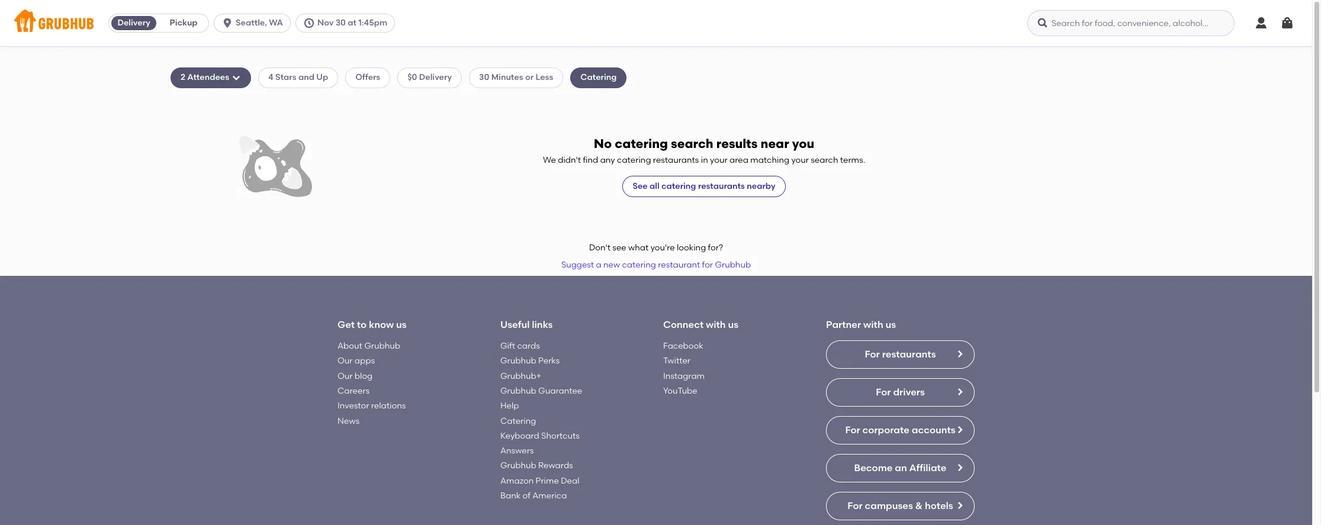 Task type: describe. For each thing, give the bounding box(es) containing it.
area
[[730, 155, 749, 165]]

get
[[338, 319, 355, 330]]

no catering search results near you main content
[[0, 46, 1313, 525]]

restaurants inside no catering search results near you we didn't find any catering restaurants in your area matching your search terms.
[[653, 155, 699, 165]]

restaurant
[[658, 260, 700, 270]]

news
[[338, 416, 360, 426]]

offers
[[355, 72, 380, 83]]

become
[[854, 463, 893, 474]]

grubhub guarantee link
[[501, 386, 582, 396]]

america
[[533, 491, 567, 501]]

gift
[[501, 341, 515, 351]]

our apps link
[[338, 356, 375, 366]]

grubhub rewards link
[[501, 461, 573, 471]]

grubhub+ link
[[501, 371, 541, 381]]

our blog link
[[338, 371, 373, 381]]

gift cards link
[[501, 341, 540, 351]]

grubhub inside about grubhub our apps our blog careers investor relations news
[[364, 341, 400, 351]]

2
[[181, 72, 185, 83]]

right image for for drivers
[[955, 387, 965, 397]]

catering link
[[501, 416, 536, 426]]

for drivers link
[[826, 379, 975, 407]]

30 inside button
[[336, 18, 346, 28]]

didn't
[[558, 155, 581, 165]]

find
[[583, 155, 598, 165]]

Search for food, convenience, alcohol... search field
[[1028, 10, 1235, 36]]

main navigation navigation
[[0, 0, 1313, 46]]

for?
[[708, 243, 723, 253]]

see
[[613, 243, 627, 253]]

terms.
[[840, 155, 865, 165]]

2 our from the top
[[338, 371, 353, 381]]

apps
[[355, 356, 375, 366]]

investor relations link
[[338, 401, 406, 411]]

with for connect
[[706, 319, 726, 330]]

for for for campuses & hotels
[[848, 501, 863, 512]]

blog
[[355, 371, 373, 381]]

0 horizontal spatial search
[[671, 136, 714, 151]]

catering up "any"
[[615, 136, 668, 151]]

grubhub perks link
[[501, 356, 560, 366]]

useful links
[[501, 319, 553, 330]]

svg image inside nov 30 at 1:45pm button
[[303, 17, 315, 29]]

nov 30 at 1:45pm button
[[296, 14, 400, 33]]

suggest a new catering restaurant for grubhub
[[561, 260, 751, 270]]

careers link
[[338, 386, 370, 396]]

nearby
[[747, 181, 776, 191]]

shortcuts
[[541, 431, 580, 441]]

you're
[[651, 243, 675, 253]]

useful
[[501, 319, 530, 330]]

don't
[[589, 243, 611, 253]]

delivery inside button
[[118, 18, 150, 28]]

relations
[[371, 401, 406, 411]]

any
[[600, 155, 615, 165]]

see all catering restaurants nearby
[[633, 181, 776, 191]]

1 our from the top
[[338, 356, 353, 366]]

grubhub down gift cards 'link' on the bottom of page
[[501, 356, 537, 366]]

us for partner with us
[[886, 319, 896, 330]]

matching
[[751, 155, 790, 165]]

30 minutes or less
[[479, 72, 553, 83]]

seattle, wa
[[236, 18, 283, 28]]

4 stars and up
[[268, 72, 328, 83]]

gift cards grubhub perks grubhub+ grubhub guarantee help catering keyboard shortcuts answers grubhub rewards amazon prime deal bank of america
[[501, 341, 582, 501]]

links
[[532, 319, 553, 330]]

answers link
[[501, 446, 534, 456]]

svg image inside seattle, wa button
[[222, 17, 233, 29]]

partner
[[826, 319, 861, 330]]

for for for drivers
[[876, 387, 891, 398]]

answers
[[501, 446, 534, 456]]

partner with us
[[826, 319, 896, 330]]

accounts
[[912, 425, 956, 436]]

we
[[543, 155, 556, 165]]

affiliate
[[910, 463, 947, 474]]

help link
[[501, 401, 519, 411]]

rewards
[[538, 461, 573, 471]]

perks
[[538, 356, 560, 366]]

2 attendees
[[181, 72, 229, 83]]

right image for for campuses & hotels
[[955, 501, 965, 511]]

2 vertical spatial restaurants
[[882, 349, 936, 360]]

restaurants inside button
[[698, 181, 745, 191]]

connect
[[663, 319, 704, 330]]

get to know us
[[338, 319, 407, 330]]

become an affiliate link
[[826, 454, 975, 483]]

campuses
[[865, 501, 913, 512]]

catering inside gift cards grubhub perks grubhub+ grubhub guarantee help catering keyboard shortcuts answers grubhub rewards amazon prime deal bank of america
[[501, 416, 536, 426]]



Task type: locate. For each thing, give the bounding box(es) containing it.
$0
[[408, 72, 417, 83]]

news link
[[338, 416, 360, 426]]

don't see what you're looking for?
[[589, 243, 723, 253]]

catering inside button
[[662, 181, 696, 191]]

careers
[[338, 386, 370, 396]]

right image inside for drivers 'link'
[[955, 387, 965, 397]]

0 vertical spatial catering
[[581, 72, 617, 83]]

for inside 'link'
[[876, 387, 891, 398]]

of
[[523, 491, 531, 501]]

2 your from the left
[[792, 155, 809, 165]]

search down you
[[811, 155, 838, 165]]

1 horizontal spatial delivery
[[419, 72, 452, 83]]

no catering search results near you we didn't find any catering restaurants in your area matching your search terms.
[[543, 136, 865, 165]]

for
[[702, 260, 713, 270]]

delivery inside no catering search results near you main content
[[419, 72, 452, 83]]

catering right "any"
[[617, 155, 651, 165]]

or
[[525, 72, 534, 83]]

wa
[[269, 18, 283, 28]]

grubhub down the for?
[[715, 260, 751, 270]]

1 your from the left
[[710, 155, 728, 165]]

near
[[761, 136, 789, 151]]

new
[[604, 260, 620, 270]]

3 us from the left
[[886, 319, 896, 330]]

your right 'in'
[[710, 155, 728, 165]]

about grubhub link
[[338, 341, 400, 351]]

your down you
[[792, 155, 809, 165]]

attendees
[[187, 72, 229, 83]]

us right know
[[396, 319, 407, 330]]

1 us from the left
[[396, 319, 407, 330]]

seattle,
[[236, 18, 267, 28]]

0 vertical spatial delivery
[[118, 18, 150, 28]]

bank
[[501, 491, 521, 501]]

facebook twitter instagram youtube
[[663, 341, 705, 396]]

restaurants down 'in'
[[698, 181, 745, 191]]

1 horizontal spatial 30
[[479, 72, 489, 83]]

$0 delivery
[[408, 72, 452, 83]]

30 inside no catering search results near you main content
[[479, 72, 489, 83]]

see
[[633, 181, 648, 191]]

1 vertical spatial search
[[811, 155, 838, 165]]

your
[[710, 155, 728, 165], [792, 155, 809, 165]]

right image inside become an affiliate link
[[955, 463, 965, 473]]

investor
[[338, 401, 369, 411]]

deal
[[561, 476, 580, 486]]

grubhub down answers
[[501, 461, 537, 471]]

for corporate accounts link
[[826, 416, 975, 445]]

connect with us
[[663, 319, 739, 330]]

no
[[594, 136, 612, 151]]

1 horizontal spatial with
[[864, 319, 884, 330]]

1 vertical spatial restaurants
[[698, 181, 745, 191]]

delivery button
[[109, 14, 159, 33]]

4 right image from the top
[[955, 501, 965, 511]]

0 vertical spatial our
[[338, 356, 353, 366]]

&
[[916, 501, 923, 512]]

1 horizontal spatial us
[[728, 319, 739, 330]]

catering
[[615, 136, 668, 151], [617, 155, 651, 165], [662, 181, 696, 191], [622, 260, 656, 270]]

0 horizontal spatial with
[[706, 319, 726, 330]]

up
[[316, 72, 328, 83]]

30 left the at
[[336, 18, 346, 28]]

prime
[[536, 476, 559, 486]]

amazon
[[501, 476, 534, 486]]

delivery left the pickup
[[118, 18, 150, 28]]

1 with from the left
[[706, 319, 726, 330]]

for for for corporate accounts
[[845, 425, 861, 436]]

for left drivers
[[876, 387, 891, 398]]

keyboard
[[501, 431, 539, 441]]

with right the partner
[[864, 319, 884, 330]]

corporate
[[863, 425, 910, 436]]

about grubhub our apps our blog careers investor relations news
[[338, 341, 406, 426]]

with for partner
[[864, 319, 884, 330]]

us for connect with us
[[728, 319, 739, 330]]

in
[[701, 155, 708, 165]]

grubhub down know
[[364, 341, 400, 351]]

for campuses & hotels
[[848, 501, 954, 512]]

1 vertical spatial delivery
[[419, 72, 452, 83]]

what
[[629, 243, 649, 253]]

restaurants up drivers
[[882, 349, 936, 360]]

svg image
[[232, 73, 241, 83]]

suggest
[[561, 260, 594, 270]]

stars
[[276, 72, 296, 83]]

and
[[298, 72, 314, 83]]

guarantee
[[538, 386, 582, 396]]

30
[[336, 18, 346, 28], [479, 72, 489, 83]]

us up the for restaurants
[[886, 319, 896, 330]]

catering down what
[[622, 260, 656, 270]]

1 right image from the top
[[955, 387, 965, 397]]

all
[[650, 181, 660, 191]]

1 horizontal spatial search
[[811, 155, 838, 165]]

about
[[338, 341, 362, 351]]

with right connect
[[706, 319, 726, 330]]

4
[[268, 72, 274, 83]]

suggest a new catering restaurant for grubhub button
[[556, 254, 756, 276]]

2 right image from the top
[[955, 425, 965, 435]]

1 horizontal spatial catering
[[581, 72, 617, 83]]

2 horizontal spatial us
[[886, 319, 896, 330]]

pickup
[[170, 18, 198, 28]]

right image for for corporate accounts
[[955, 425, 965, 435]]

delivery
[[118, 18, 150, 28], [419, 72, 452, 83]]

catering inside 'button'
[[622, 260, 656, 270]]

for left the campuses
[[848, 501, 863, 512]]

delivery right "$0"
[[419, 72, 452, 83]]

to
[[357, 319, 367, 330]]

see all catering restaurants nearby button
[[623, 176, 786, 197]]

grubhub inside 'button'
[[715, 260, 751, 270]]

0 horizontal spatial us
[[396, 319, 407, 330]]

instagram link
[[663, 371, 705, 381]]

hotels
[[925, 501, 954, 512]]

nov 30 at 1:45pm
[[317, 18, 387, 28]]

looking
[[677, 243, 706, 253]]

restaurants left 'in'
[[653, 155, 699, 165]]

twitter
[[663, 356, 691, 366]]

catering right less
[[581, 72, 617, 83]]

for for for restaurants
[[865, 349, 880, 360]]

search up 'in'
[[671, 136, 714, 151]]

twitter link
[[663, 356, 691, 366]]

right image for become an affiliate
[[955, 463, 965, 473]]

drivers
[[893, 387, 925, 398]]

0 vertical spatial 30
[[336, 18, 346, 28]]

our down about
[[338, 356, 353, 366]]

facebook link
[[663, 341, 704, 351]]

for restaurants
[[865, 349, 936, 360]]

our up 'careers'
[[338, 371, 353, 381]]

2 us from the left
[[728, 319, 739, 330]]

1 horizontal spatial your
[[792, 155, 809, 165]]

1 vertical spatial catering
[[501, 416, 536, 426]]

amazon prime deal link
[[501, 476, 580, 486]]

grubhub down grubhub+ link
[[501, 386, 537, 396]]

grubhub
[[715, 260, 751, 270], [364, 341, 400, 351], [501, 356, 537, 366], [501, 386, 537, 396], [501, 461, 537, 471]]

svg image
[[1255, 16, 1269, 30], [1281, 16, 1295, 30], [222, 17, 233, 29], [303, 17, 315, 29], [1037, 17, 1049, 29]]

0 horizontal spatial 30
[[336, 18, 346, 28]]

2 with from the left
[[864, 319, 884, 330]]

pickup button
[[159, 14, 209, 33]]

our
[[338, 356, 353, 366], [338, 371, 353, 381]]

1:45pm
[[359, 18, 387, 28]]

know
[[369, 319, 394, 330]]

0 vertical spatial restaurants
[[653, 155, 699, 165]]

0 horizontal spatial your
[[710, 155, 728, 165]]

right image
[[955, 387, 965, 397], [955, 425, 965, 435], [955, 463, 965, 473], [955, 501, 965, 511]]

results
[[717, 136, 758, 151]]

3 right image from the top
[[955, 463, 965, 473]]

minutes
[[491, 72, 523, 83]]

0 vertical spatial search
[[671, 136, 714, 151]]

catering right 'all'
[[662, 181, 696, 191]]

an
[[895, 463, 907, 474]]

30 left minutes
[[479, 72, 489, 83]]

right image inside for corporate accounts link
[[955, 425, 965, 435]]

for drivers
[[876, 387, 925, 398]]

youtube link
[[663, 386, 698, 396]]

you
[[792, 136, 815, 151]]

right image inside for campuses & hotels link
[[955, 501, 965, 511]]

for restaurants link
[[826, 341, 975, 369]]

facebook
[[663, 341, 704, 351]]

0 horizontal spatial catering
[[501, 416, 536, 426]]

right image
[[955, 350, 965, 359]]

keyboard shortcuts link
[[501, 431, 580, 441]]

catering up keyboard
[[501, 416, 536, 426]]

for left corporate
[[845, 425, 861, 436]]

for down partner with us
[[865, 349, 880, 360]]

us right connect
[[728, 319, 739, 330]]

0 horizontal spatial delivery
[[118, 18, 150, 28]]

us
[[396, 319, 407, 330], [728, 319, 739, 330], [886, 319, 896, 330]]

less
[[536, 72, 553, 83]]

1 vertical spatial 30
[[479, 72, 489, 83]]

1 vertical spatial our
[[338, 371, 353, 381]]

youtube
[[663, 386, 698, 396]]



Task type: vqa. For each thing, say whether or not it's contained in the screenshot.
QUINOA
no



